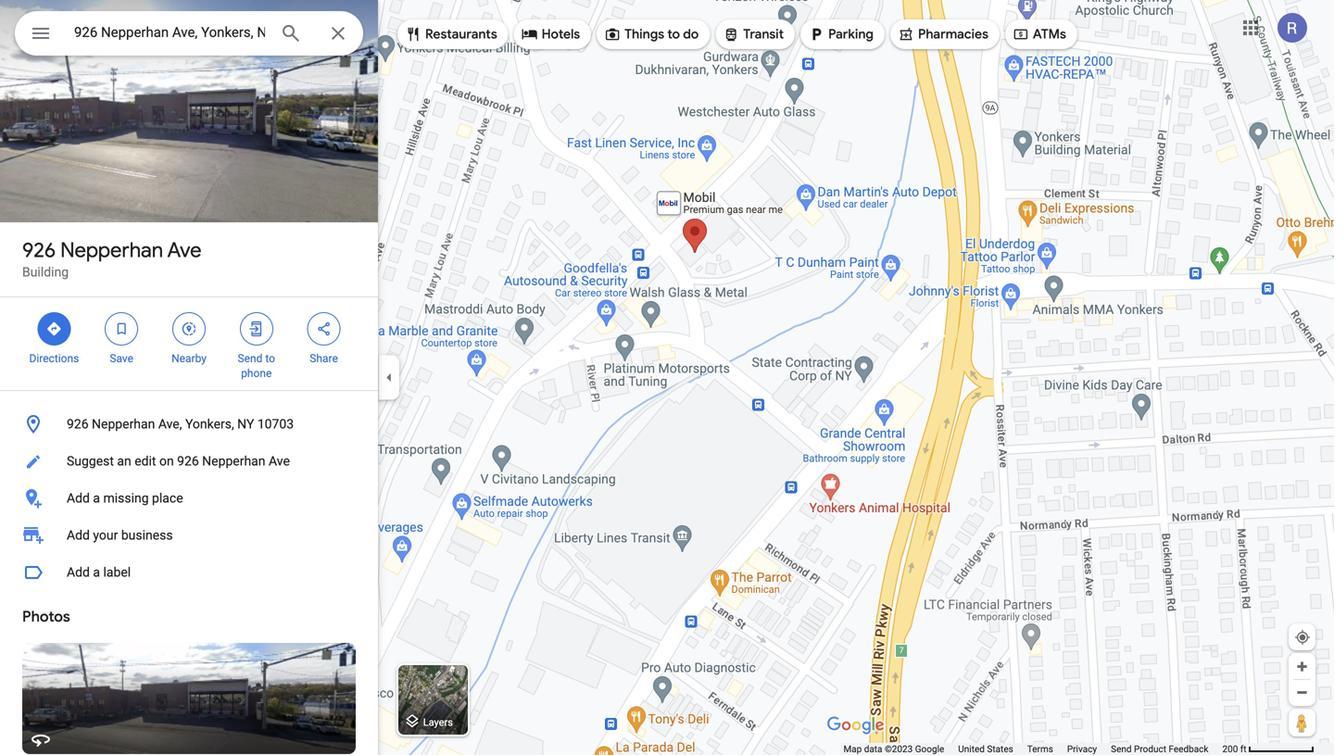 Task type: locate. For each thing, give the bounding box(es) containing it.
states
[[988, 744, 1014, 755]]

restaurants
[[426, 26, 498, 43]]

ave
[[167, 237, 202, 263], [269, 454, 290, 469]]

do
[[683, 26, 699, 43]]

add for add a missing place
[[67, 491, 90, 506]]

a
[[93, 491, 100, 506], [93, 565, 100, 580]]

926 Nepperhan Ave, Yonkers, NY 10703 field
[[15, 11, 363, 56]]

ave inside 'suggest an edit on 926 nepperhan ave' button
[[269, 454, 290, 469]]

2 vertical spatial nepperhan
[[202, 454, 266, 469]]

send for send to phone
[[238, 352, 263, 365]]

send left product
[[1112, 744, 1132, 755]]

1 horizontal spatial send
[[1112, 744, 1132, 755]]

to up phone
[[265, 352, 275, 365]]

0 horizontal spatial 926
[[22, 237, 56, 263]]

add down suggest
[[67, 491, 90, 506]]

send inside button
[[1112, 744, 1132, 755]]

0 horizontal spatial send
[[238, 352, 263, 365]]

None field
[[74, 21, 265, 44]]

200 ft button
[[1223, 744, 1315, 755]]

add left label
[[67, 565, 90, 580]]

2 a from the top
[[93, 565, 100, 580]]

ft
[[1241, 744, 1247, 755]]

0 vertical spatial a
[[93, 491, 100, 506]]

0 vertical spatial nepperhan
[[60, 237, 163, 263]]

a for missing
[[93, 491, 100, 506]]

to left do
[[668, 26, 680, 43]]

add left your
[[67, 528, 90, 543]]


[[181, 319, 197, 339]]

send to phone
[[238, 352, 275, 380]]

united states button
[[959, 743, 1014, 756]]

1 vertical spatial 926
[[67, 417, 89, 432]]

place
[[152, 491, 183, 506]]

ave down 10703
[[269, 454, 290, 469]]

footer
[[844, 743, 1223, 756]]

0 vertical spatial 926
[[22, 237, 56, 263]]

1 add from the top
[[67, 491, 90, 506]]

yonkers,
[[185, 417, 234, 432]]

a left missing
[[93, 491, 100, 506]]

add for add a label
[[67, 565, 90, 580]]

pharmacies
[[919, 26, 989, 43]]

add a missing place button
[[0, 480, 378, 517]]

missing
[[103, 491, 149, 506]]


[[405, 24, 422, 44]]

 transit
[[723, 24, 784, 44]]

1 vertical spatial nepperhan
[[92, 417, 155, 432]]

926
[[22, 237, 56, 263], [67, 417, 89, 432], [177, 454, 199, 469]]

 things to do
[[605, 24, 699, 44]]

2 vertical spatial add
[[67, 565, 90, 580]]


[[605, 24, 621, 44]]

nepperhan down ny
[[202, 454, 266, 469]]

 atms
[[1013, 24, 1067, 44]]

nepperhan
[[60, 237, 163, 263], [92, 417, 155, 432], [202, 454, 266, 469]]

0 vertical spatial to
[[668, 26, 680, 43]]

to
[[668, 26, 680, 43], [265, 352, 275, 365]]


[[46, 319, 62, 339]]

ave inside 926 nepperhan ave building
[[167, 237, 202, 263]]

nepperhan up building
[[60, 237, 163, 263]]

0 vertical spatial send
[[238, 352, 263, 365]]

10703
[[258, 417, 294, 432]]

1 vertical spatial ave
[[269, 454, 290, 469]]


[[898, 24, 915, 44]]

send product feedback
[[1112, 744, 1209, 755]]

0 vertical spatial ave
[[167, 237, 202, 263]]

926 up suggest
[[67, 417, 89, 432]]

add for add your business
[[67, 528, 90, 543]]

on
[[159, 454, 174, 469]]

send
[[238, 352, 263, 365], [1112, 744, 1132, 755]]


[[1013, 24, 1030, 44]]

3 add from the top
[[67, 565, 90, 580]]

zoom in image
[[1296, 660, 1310, 674]]

926 up building
[[22, 237, 56, 263]]

1 horizontal spatial ave
[[269, 454, 290, 469]]

0 horizontal spatial to
[[265, 352, 275, 365]]

926 nepperhan ave, yonkers, ny 10703
[[67, 417, 294, 432]]

send up phone
[[238, 352, 263, 365]]

google maps element
[[0, 0, 1335, 756]]

send inside send to phone
[[238, 352, 263, 365]]

google account: ruby anderson  
(rubyanndersson@gmail.com) image
[[1278, 13, 1308, 43]]

1 vertical spatial add
[[67, 528, 90, 543]]

1 vertical spatial a
[[93, 565, 100, 580]]

2 horizontal spatial 926
[[177, 454, 199, 469]]

 search field
[[15, 11, 363, 59]]

add a label
[[67, 565, 131, 580]]

926 right on
[[177, 454, 199, 469]]

0 horizontal spatial ave
[[167, 237, 202, 263]]

1 horizontal spatial to
[[668, 26, 680, 43]]

0 vertical spatial add
[[67, 491, 90, 506]]

footer inside google maps element
[[844, 743, 1223, 756]]

building
[[22, 265, 69, 280]]

nepperhan up an on the bottom left of the page
[[92, 417, 155, 432]]

1 a from the top
[[93, 491, 100, 506]]

ave up 
[[167, 237, 202, 263]]

1 vertical spatial send
[[1112, 744, 1132, 755]]

atms
[[1034, 26, 1067, 43]]

ave,
[[158, 417, 182, 432]]

2 vertical spatial 926
[[177, 454, 199, 469]]

phone
[[241, 367, 272, 380]]

a left label
[[93, 565, 100, 580]]

926 nepperhan ave, yonkers, ny 10703 button
[[0, 406, 378, 443]]

nepperhan inside 926 nepperhan ave building
[[60, 237, 163, 263]]

1 vertical spatial to
[[265, 352, 275, 365]]

926 nepperhan ave main content
[[0, 0, 378, 756]]

926 inside 926 nepperhan ave building
[[22, 237, 56, 263]]

layers
[[423, 717, 453, 728]]

nearby
[[172, 352, 207, 365]]

privacy
[[1068, 744, 1098, 755]]

1 horizontal spatial 926
[[67, 417, 89, 432]]

to inside  things to do
[[668, 26, 680, 43]]

privacy button
[[1068, 743, 1098, 756]]

hotels
[[542, 26, 580, 43]]

zoom out image
[[1296, 686, 1310, 700]]

data
[[865, 744, 883, 755]]

add
[[67, 491, 90, 506], [67, 528, 90, 543], [67, 565, 90, 580]]

suggest an edit on 926 nepperhan ave button
[[0, 443, 378, 480]]

send product feedback button
[[1112, 743, 1209, 756]]


[[113, 319, 130, 339]]

footer containing map data ©2023 google
[[844, 743, 1223, 756]]

2 add from the top
[[67, 528, 90, 543]]



Task type: describe. For each thing, give the bounding box(es) containing it.

[[522, 24, 538, 44]]

suggest
[[67, 454, 114, 469]]

926 for ave
[[22, 237, 56, 263]]


[[808, 24, 825, 44]]

edit
[[135, 454, 156, 469]]

things
[[625, 26, 665, 43]]

terms button
[[1028, 743, 1054, 756]]

add a label button
[[0, 554, 378, 591]]


[[248, 319, 265, 339]]

business
[[121, 528, 173, 543]]


[[723, 24, 740, 44]]

926 for ave,
[[67, 417, 89, 432]]

an
[[117, 454, 131, 469]]

a for label
[[93, 565, 100, 580]]

directions
[[29, 352, 79, 365]]

united
[[959, 744, 985, 755]]

map data ©2023 google
[[844, 744, 945, 755]]

collapse side panel image
[[379, 368, 400, 388]]

ny
[[237, 417, 254, 432]]

label
[[103, 565, 131, 580]]

map
[[844, 744, 862, 755]]

show your location image
[[1295, 629, 1312, 646]]

add a missing place
[[67, 491, 183, 506]]

feedback
[[1169, 744, 1209, 755]]

nepperhan for ave
[[60, 237, 163, 263]]

200
[[1223, 744, 1239, 755]]

 button
[[15, 11, 67, 59]]

 pharmacies
[[898, 24, 989, 44]]

add your business
[[67, 528, 173, 543]]

product
[[1135, 744, 1167, 755]]

200 ft
[[1223, 744, 1247, 755]]

parking
[[829, 26, 874, 43]]

your
[[93, 528, 118, 543]]

©2023
[[885, 744, 913, 755]]

show street view coverage image
[[1289, 709, 1316, 737]]


[[30, 20, 52, 47]]

nepperhan for ave,
[[92, 417, 155, 432]]

google
[[916, 744, 945, 755]]

 parking
[[808, 24, 874, 44]]

united states
[[959, 744, 1014, 755]]

photos
[[22, 608, 70, 627]]

to inside send to phone
[[265, 352, 275, 365]]

save
[[110, 352, 134, 365]]


[[316, 319, 332, 339]]

share
[[310, 352, 338, 365]]

suggest an edit on 926 nepperhan ave
[[67, 454, 290, 469]]

transit
[[744, 26, 784, 43]]

none field inside 926 nepperhan ave, yonkers, ny 10703 field
[[74, 21, 265, 44]]

send for send product feedback
[[1112, 744, 1132, 755]]

add your business link
[[0, 517, 378, 554]]

actions for 926 nepperhan ave region
[[0, 298, 378, 390]]

 restaurants
[[405, 24, 498, 44]]

terms
[[1028, 744, 1054, 755]]

926 nepperhan ave building
[[22, 237, 202, 280]]

 hotels
[[522, 24, 580, 44]]



Task type: vqa. For each thing, say whether or not it's contained in the screenshot.


